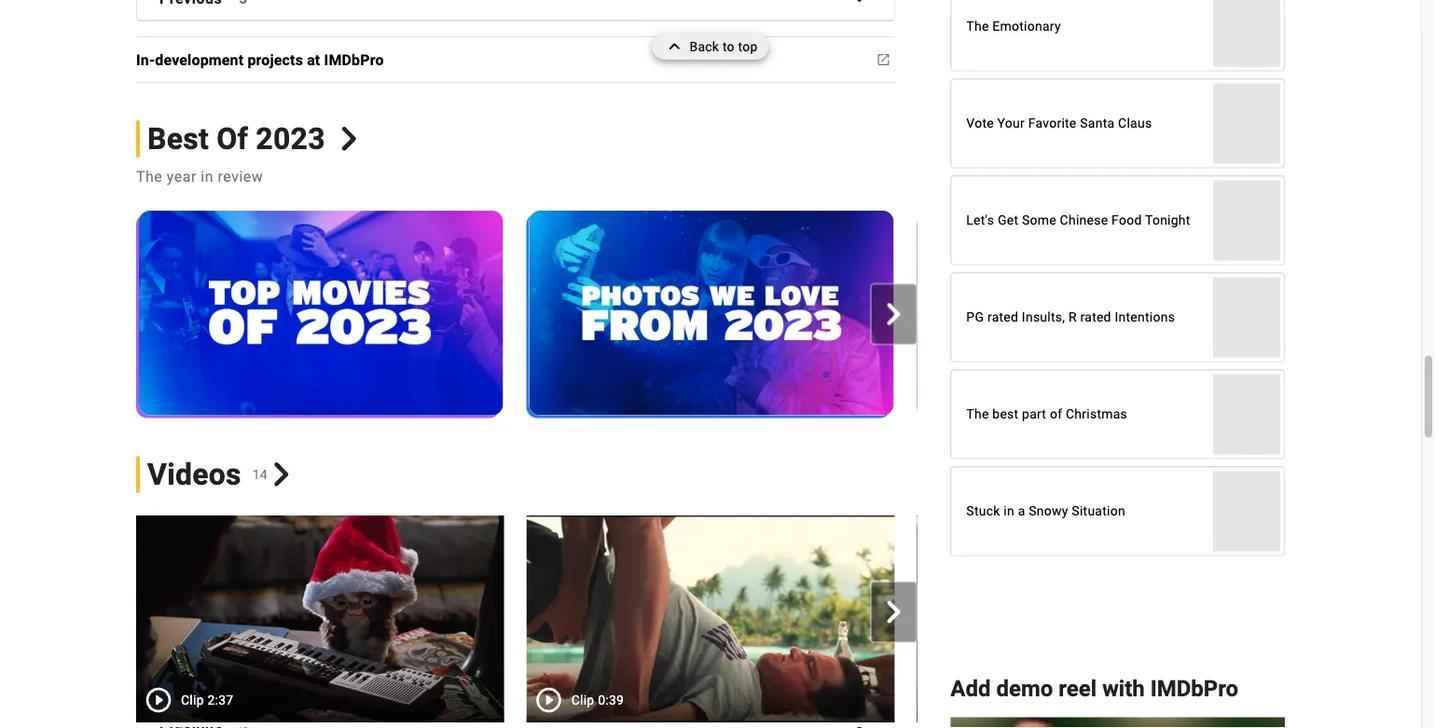 Task type: locate. For each thing, give the bounding box(es) containing it.
chevron right image
[[848, 0, 871, 10]]

pg rated insults, r rated intentions link
[[952, 274, 1284, 362]]

the worst gifts in our favorite holiday films image
[[136, 516, 504, 723]]

vote your favorite santa claus link
[[952, 80, 1284, 168]]

reel
[[1059, 676, 1097, 702]]

0 horizontal spatial rated
[[988, 310, 1019, 325]]

let's
[[967, 213, 994, 228]]

the for the emotionary
[[967, 19, 989, 34]]

the
[[967, 19, 989, 34], [967, 407, 989, 422]]

2 the from the top
[[967, 407, 989, 422]]

imdbpro right at
[[324, 51, 384, 69]]

emotionary
[[993, 19, 1061, 34]]

with
[[1103, 676, 1145, 702]]

demo reel thumbnail image
[[951, 718, 1285, 728]]

clip left 2:37
[[181, 692, 204, 708]]

1 rated from the left
[[988, 310, 1019, 325]]

1 horizontal spatial imdbpro
[[1151, 676, 1239, 702]]

in-development projects at imdbpro button
[[136, 48, 395, 71]]

some
[[1022, 213, 1057, 228]]

demo
[[997, 676, 1053, 702]]

imdbpro inside in-development projects at imdbpro button
[[324, 51, 384, 69]]

the left best
[[967, 407, 989, 422]]

the for the best part of christmas
[[967, 407, 989, 422]]

let's get some chinese food tonight link
[[952, 177, 1284, 265]]

intentions
[[1115, 310, 1175, 325]]

14
[[252, 467, 268, 482]]

0 vertical spatial imdbpro
[[324, 51, 384, 69]]

imdbpro right with
[[1151, 676, 1239, 702]]

snowy
[[1029, 504, 1069, 519]]

in
[[1004, 504, 1015, 519]]

rated right pg
[[988, 310, 1019, 325]]

food
[[1112, 213, 1142, 228]]

your
[[998, 116, 1025, 131]]

0:39
[[598, 692, 624, 708]]

clip for clip 2:37
[[181, 692, 204, 708]]

group
[[114, 516, 1285, 728], [917, 516, 1285, 728], [917, 516, 1285, 723]]

vote
[[967, 116, 994, 131]]

group containing clip 2:37
[[114, 516, 1285, 728]]

imdbpro for add demo reel with imdbpro
[[1151, 676, 1239, 702]]

2:37
[[207, 692, 234, 708]]

tonight
[[1145, 213, 1191, 228]]

1 horizontal spatial rated
[[1081, 310, 1112, 325]]

stuck in a snowy situation
[[967, 504, 1126, 519]]

the best part of christmas link
[[952, 371, 1284, 459]]

1 clip from the left
[[181, 692, 204, 708]]

top
[[738, 39, 758, 54]]

the emotionary link
[[952, 0, 1284, 71]]

imdbpro
[[324, 51, 384, 69], [1151, 676, 1239, 702]]

to
[[723, 39, 735, 54]]

the left emotionary
[[967, 19, 989, 34]]

santa
[[1080, 116, 1115, 131]]

1 vertical spatial the
[[967, 407, 989, 422]]

rated right r
[[1081, 310, 1112, 325]]

1 vertical spatial imdbpro
[[1151, 676, 1239, 702]]

clip 0:39 group
[[527, 516, 895, 728], [527, 516, 895, 723]]

0 horizontal spatial imdbpro
[[324, 51, 384, 69]]

0 vertical spatial the
[[967, 19, 989, 34]]

clip 2:37 group
[[136, 516, 504, 728], [136, 516, 504, 723]]

at
[[307, 51, 320, 69]]

favorite
[[1028, 116, 1077, 131]]

couples retreat: "salvadore helps stretch jason and shane during yoga" image
[[527, 516, 895, 723]]

1 horizontal spatial clip
[[571, 692, 595, 708]]

let's get some chinese food tonight
[[967, 213, 1191, 228]]

clip
[[181, 692, 204, 708], [571, 692, 595, 708]]

christmas
[[1066, 407, 1128, 422]]

1 the from the top
[[967, 19, 989, 34]]

0 horizontal spatial clip
[[181, 692, 204, 708]]

clip left the '0:39'
[[571, 692, 595, 708]]

2 clip from the left
[[571, 692, 595, 708]]

rated
[[988, 310, 1019, 325], [1081, 310, 1112, 325]]

development
[[155, 51, 244, 69]]

situation
[[1072, 504, 1126, 519]]



Task type: vqa. For each thing, say whether or not it's contained in the screenshot.
arrow drop down icon to the bottom
no



Task type: describe. For each thing, give the bounding box(es) containing it.
add
[[951, 676, 991, 702]]

in-development projects at imdbpro
[[136, 51, 384, 69]]

of
[[1050, 407, 1063, 422]]

insults,
[[1022, 310, 1065, 325]]

clip for clip 0:39
[[571, 692, 595, 708]]

r
[[1069, 310, 1077, 325]]

chevron right inline image
[[883, 601, 905, 623]]

clip 0:39 link
[[527, 516, 895, 723]]

chevron right inline image
[[269, 463, 293, 487]]

pg
[[967, 310, 984, 325]]

back to top
[[690, 39, 758, 54]]

clip 2:37 link
[[136, 516, 504, 723]]

vote your favorite santa claus
[[967, 116, 1152, 131]]

get
[[998, 213, 1019, 228]]

2 rated from the left
[[1081, 310, 1112, 325]]

clip 2:37
[[181, 692, 234, 708]]

in-
[[136, 51, 155, 69]]

the best part of christmas
[[967, 407, 1128, 422]]

pg rated insults, r rated intentions
[[967, 310, 1175, 325]]

videos
[[147, 457, 241, 492]]

add demo reel with imdbpro
[[951, 676, 1239, 702]]

claus
[[1118, 116, 1152, 131]]

stuck
[[967, 504, 1000, 519]]

part
[[1022, 407, 1047, 422]]

best
[[993, 407, 1019, 422]]

back to top button
[[652, 34, 769, 60]]

couples retreat: " cynthia uses powerpoint" image
[[917, 516, 1285, 723]]

a
[[1018, 504, 1026, 519]]

projects
[[248, 51, 303, 69]]

expand less image
[[664, 34, 690, 60]]

the emotionary
[[967, 19, 1061, 34]]

stuck in a snowy situation link
[[952, 468, 1284, 556]]

back
[[690, 39, 719, 54]]

clip 0:39
[[571, 692, 624, 708]]

clip 2:37 group inside group
[[136, 516, 504, 723]]

launch image
[[872, 48, 895, 71]]

imdbpro for in-development projects at imdbpro
[[324, 51, 384, 69]]

chinese
[[1060, 213, 1108, 228]]



